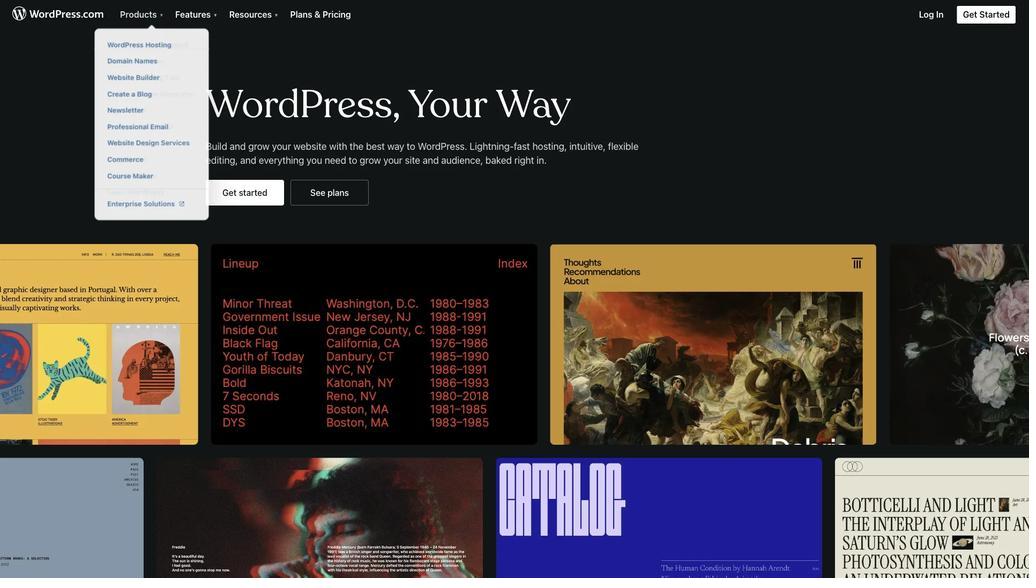 Task type: vqa. For each thing, say whether or not it's contained in the screenshot.
WordPress.com Navigation Menu menu
yes



Task type: locate. For each thing, give the bounding box(es) containing it.
get up enterprise solutions
[[222, 188, 237, 198]]

1 vertical spatial maker
[[222, 174, 243, 182]]

blog right a
[[227, 91, 242, 99]]

domain names link
[[184, 54, 299, 70]]

fast
[[514, 140, 530, 152]]

theme ctlg image
[[492, 459, 819, 579]]

the
[[350, 140, 364, 152]]

get
[[963, 9, 977, 20], [222, 188, 237, 198]]

get started
[[963, 9, 1010, 20]]

news
[[235, 58, 254, 66]]

maker
[[215, 108, 236, 116], [222, 174, 243, 182]]

website building tips
[[196, 74, 269, 82]]

way
[[387, 140, 404, 152]]

0 vertical spatial wordpress
[[196, 41, 233, 49]]

logo maker
[[196, 108, 236, 116]]

1 horizontal spatial blog
[[227, 91, 242, 99]]

1 vertical spatial blog
[[196, 157, 212, 165]]

0 horizontal spatial get
[[222, 188, 237, 198]]

blog search link
[[184, 153, 299, 170]]

0 vertical spatial to
[[407, 140, 415, 152]]

wordpress news link
[[184, 54, 299, 70]]

site
[[405, 154, 420, 166]]

website for website builder
[[196, 74, 224, 82]]

products button
[[114, 0, 169, 24]]

course
[[196, 174, 220, 182]]

professional email link
[[184, 120, 299, 136]]

1 horizontal spatial grow
[[360, 154, 381, 166]]

wordpress news
[[196, 58, 254, 66]]

1 horizontal spatial get
[[963, 9, 977, 20]]

everything
[[259, 154, 304, 166]]

your
[[272, 140, 291, 152], [383, 154, 403, 166]]

professional
[[196, 124, 238, 132]]

0 vertical spatial your
[[272, 140, 291, 152]]

1 vertical spatial grow
[[360, 154, 381, 166]]

lightning-
[[470, 140, 514, 152]]

professional email
[[196, 124, 258, 132]]

0 vertical spatial maker
[[215, 108, 236, 116]]

names
[[224, 58, 247, 66]]

daily webinars link
[[184, 170, 299, 186]]

right
[[514, 154, 534, 166]]

wordpress.com logo image
[[12, 5, 103, 24]]

1 vertical spatial to
[[349, 154, 357, 166]]

wordpress hosting link
[[184, 37, 299, 54]]

newsletter link
[[184, 103, 299, 120]]

create a blog link
[[184, 87, 299, 103]]

to down the
[[349, 154, 357, 166]]

get started link
[[950, 0, 1029, 24]]

create a blog
[[196, 91, 242, 99]]

intuitive,
[[569, 140, 606, 152]]

0 vertical spatial get
[[963, 9, 977, 20]]

learn
[[196, 191, 215, 199]]

enterprise
[[196, 202, 231, 210]]

wordpress up enterprise solutions
[[217, 191, 254, 199]]

to up site
[[407, 140, 415, 152]]

get left started
[[963, 9, 977, 20]]

audience,
[[441, 154, 483, 166]]

in.
[[537, 154, 547, 166]]

hosting,
[[532, 140, 567, 152]]

logo maker link
[[184, 103, 299, 120]]

hosting
[[235, 41, 261, 49]]

started
[[239, 188, 267, 198]]

discover new posts
[[196, 124, 263, 132]]

enterprise solutions link
[[184, 198, 299, 215]]

theme luminance image
[[832, 459, 1029, 579]]

grow down 'posts'
[[248, 140, 270, 152]]

maker for logo maker
[[215, 108, 236, 116]]

support
[[251, 41, 279, 49]]

wordpress.com navigation menu menu
[[0, 0, 1029, 579]]

learn wordpress
[[196, 191, 254, 199]]

your way
[[408, 80, 571, 130]]

0 horizontal spatial your
[[272, 140, 291, 152]]

blog up daily
[[196, 157, 212, 165]]

commerce
[[196, 157, 233, 165]]

business
[[196, 91, 227, 99]]

popular tags link
[[184, 136, 299, 153]]

website
[[293, 140, 327, 152]]

log in
[[919, 9, 944, 20]]

grow
[[248, 140, 270, 152], [360, 154, 381, 166]]

wordpress
[[196, 41, 233, 49], [196, 58, 233, 66], [217, 191, 254, 199]]

wordpress, your way
[[206, 80, 571, 130]]

wordpress for wordpress hosting
[[196, 41, 233, 49]]

wordpress,
[[206, 80, 401, 130]]

services
[[251, 141, 280, 149]]

create
[[196, 91, 219, 99]]

1 vertical spatial get
[[222, 188, 237, 198]]

get inside wordpress.com element
[[963, 9, 977, 20]]

wordpress up website builder
[[196, 58, 233, 66]]

2 vertical spatial wordpress
[[217, 191, 254, 199]]

get started link
[[206, 180, 284, 206]]

theme issue image
[[555, 244, 881, 445]]

your up the everything
[[272, 140, 291, 152]]

plans & pricing link
[[284, 0, 357, 24]]

posts
[[244, 124, 263, 132]]

website
[[196, 74, 224, 82], [196, 74, 224, 82], [196, 141, 224, 149]]

1 horizontal spatial to
[[407, 140, 415, 152]]

theme freddie image
[[153, 459, 479, 579]]

0 horizontal spatial blog
[[196, 157, 212, 165]]

1 vertical spatial wordpress
[[196, 58, 233, 66]]

1 vertical spatial your
[[383, 154, 403, 166]]

0 horizontal spatial grow
[[248, 140, 270, 152]]

grow down best
[[360, 154, 381, 166]]

your down way
[[383, 154, 403, 166]]

blog
[[227, 91, 242, 99], [196, 157, 212, 165]]

website design services
[[196, 141, 280, 149]]

wordpress up domain
[[196, 41, 233, 49]]

get started
[[222, 188, 267, 198]]

and
[[230, 140, 246, 152], [240, 154, 256, 166], [423, 154, 439, 166]]



Task type: describe. For each thing, give the bounding box(es) containing it.
get for get started
[[222, 188, 237, 198]]

wordpress.com element
[[0, 0, 1029, 31]]

newsletter
[[196, 108, 233, 116]]

pricing
[[323, 9, 351, 20]]

course maker
[[196, 174, 243, 182]]

editing,
[[206, 154, 238, 166]]

website building tips link
[[184, 70, 299, 87]]

learn wordpress link
[[184, 186, 299, 203]]

tags
[[224, 141, 240, 149]]

commerce link
[[184, 153, 299, 170]]

plans & pricing
[[290, 9, 351, 20]]

see plans
[[310, 188, 349, 198]]

search
[[213, 157, 237, 165]]

solutions
[[233, 202, 265, 210]]

log in link
[[913, 0, 950, 24]]

wordpress.com
[[196, 41, 250, 49]]

design
[[226, 141, 249, 149]]

email
[[240, 124, 258, 132]]

features
[[175, 9, 213, 20]]

wordpress hosting
[[196, 41, 261, 49]]

discover
[[196, 124, 226, 132]]

tips
[[255, 74, 269, 82]]

resources button
[[223, 0, 284, 24]]

flexible
[[608, 140, 639, 152]]

business name generator
[[196, 91, 284, 99]]

theme line image
[[215, 244, 542, 445]]

business name generator link
[[184, 87, 299, 103]]

building
[[226, 74, 253, 82]]

website design services link
[[184, 136, 299, 153]]

wordpress.com support link
[[184, 37, 299, 54]]

0 vertical spatial blog
[[227, 91, 242, 99]]

in
[[936, 9, 944, 20]]

daily
[[196, 174, 213, 182]]

name
[[229, 91, 248, 99]]

wordpress.
[[418, 140, 467, 152]]

wordpress.com support
[[196, 41, 279, 49]]

build and grow your website with the best way to wordpress. lightning-fast hosting, intuitive, flexible editing, and everything you need to grow your site and audience, baked right in.
[[206, 140, 639, 166]]

domain
[[196, 58, 222, 66]]

a
[[221, 91, 225, 99]]

popular tags
[[196, 141, 240, 149]]

website for website design services
[[196, 141, 224, 149]]

features button
[[169, 0, 223, 24]]

logo
[[196, 108, 213, 116]]

resources
[[229, 9, 274, 20]]

need
[[325, 154, 346, 166]]

website builder link
[[184, 70, 299, 87]]

plans
[[328, 188, 349, 198]]

daily webinars
[[196, 174, 247, 182]]

&
[[314, 9, 321, 20]]

enterprise solutions
[[196, 202, 265, 210]]

see plans link
[[291, 180, 369, 206]]

baked
[[486, 154, 512, 166]]

generator
[[250, 91, 284, 99]]

1 horizontal spatial your
[[383, 154, 403, 166]]

external image
[[269, 204, 274, 209]]

log
[[919, 9, 934, 20]]

theme covr image
[[894, 244, 1029, 445]]

discover new posts link
[[184, 120, 299, 136]]

popular
[[196, 141, 222, 149]]

website for website building tips
[[196, 74, 224, 82]]

theme ueno image
[[0, 459, 140, 579]]

products
[[120, 9, 159, 20]]

builder
[[226, 74, 249, 82]]

get for get started
[[963, 9, 977, 20]]

webinars
[[215, 174, 247, 182]]

blog search
[[196, 157, 237, 165]]

best
[[366, 140, 385, 152]]

wordpress for wordpress news
[[196, 58, 233, 66]]

new
[[228, 124, 243, 132]]

0 vertical spatial grow
[[248, 140, 270, 152]]

plans
[[290, 9, 312, 20]]

see
[[310, 188, 325, 198]]

build
[[206, 140, 227, 152]]

0 horizontal spatial to
[[349, 154, 357, 166]]

maker for course maker
[[222, 174, 243, 182]]

with
[[329, 140, 347, 152]]

started
[[979, 9, 1010, 20]]

theme organizer image
[[0, 244, 203, 445]]



